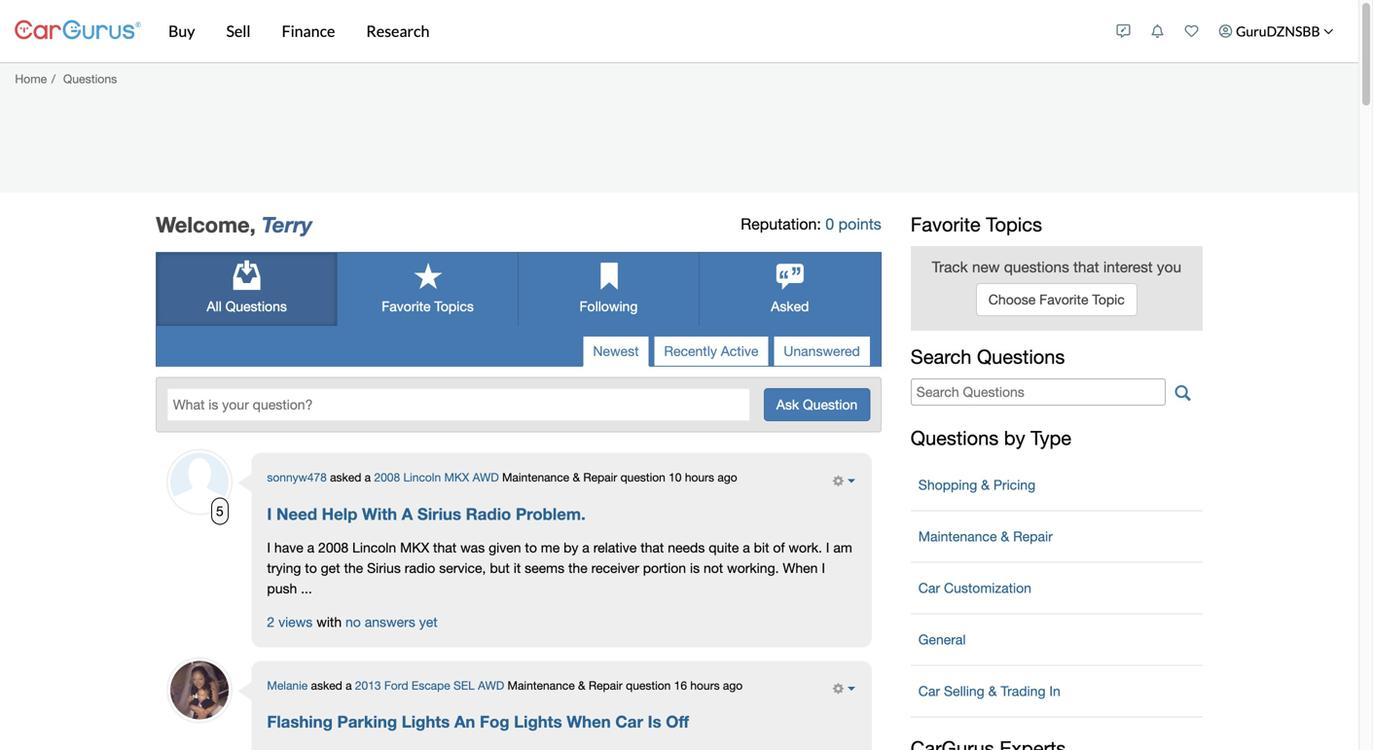 Task type: vqa. For each thing, say whether or not it's contained in the screenshot.
Menu Bar containing Buy
yes



Task type: locate. For each thing, give the bounding box(es) containing it.
that up service,
[[433, 540, 457, 556]]

0 vertical spatial mkx
[[444, 471, 469, 485]]

saved cars image
[[1185, 24, 1199, 38]]

1 vertical spatial lincoln
[[352, 540, 396, 556]]

hours right 10
[[685, 471, 715, 485]]

asked link
[[700, 253, 881, 326]]

general
[[919, 632, 966, 648]]

questions
[[1004, 258, 1070, 276]]

active
[[721, 343, 759, 359]]

maintenance down shopping
[[919, 528, 997, 544]]

favorite
[[911, 213, 981, 236], [1040, 291, 1089, 308], [382, 299, 431, 315]]

favorite topics
[[911, 213, 1043, 236], [382, 299, 474, 315]]

when
[[783, 560, 818, 576], [567, 712, 611, 732]]

0 horizontal spatial sirius
[[367, 560, 401, 576]]

0 vertical spatial 2008
[[374, 471, 400, 485]]

1 vertical spatial by
[[564, 540, 579, 556]]

questions right all
[[225, 299, 287, 315]]

2008 up "get" in the bottom of the page
[[318, 540, 349, 556]]

1 vertical spatial favorite topics
[[382, 299, 474, 315]]

home
[[15, 72, 47, 86]]

the right seems
[[569, 560, 588, 576]]

1 vertical spatial question
[[626, 679, 671, 692]]

maintenance up fog
[[508, 679, 575, 692]]

hours right 16
[[691, 679, 720, 692]]

1 vertical spatial mkx
[[400, 540, 429, 556]]

mkx up radio
[[400, 540, 429, 556]]

research button
[[351, 0, 445, 62]]

following
[[580, 299, 638, 315]]

the
[[344, 560, 363, 576], [569, 560, 588, 576]]

lights down 2013 ford escape sel awd link
[[402, 712, 450, 732]]

1 horizontal spatial to
[[525, 540, 537, 556]]

2013
[[355, 679, 381, 692]]

lights
[[402, 712, 450, 732], [514, 712, 562, 732]]

repair down "pricing"
[[1013, 528, 1053, 544]]

0 horizontal spatial when
[[567, 712, 611, 732]]

1 vertical spatial 2008
[[318, 540, 349, 556]]

car selling & trading in
[[919, 683, 1061, 699]]

car left selling
[[919, 683, 940, 699]]

seems
[[525, 560, 565, 576]]

asked right melanie link on the bottom of page
[[311, 679, 342, 692]]

1 vertical spatial awd
[[478, 679, 504, 692]]

when inside i have a 2008 lincoln mkx that was given to me by a relative that needs quite a bit of work. i am trying to get the sirius radio service, but it seems the receiver portion is not working. when i push ...
[[783, 560, 818, 576]]

a right have
[[307, 540, 315, 556]]

choose favorite topic
[[989, 291, 1125, 308]]

but
[[490, 560, 510, 576]]

i left am
[[826, 540, 830, 556]]

by right me
[[564, 540, 579, 556]]

home link
[[15, 72, 47, 86]]

lincoln for that
[[352, 540, 396, 556]]

that
[[1074, 258, 1100, 276], [433, 540, 457, 556], [641, 540, 664, 556]]

mkx for awd
[[444, 471, 469, 485]]

1 horizontal spatial the
[[569, 560, 588, 576]]

repair up 'problem.'
[[583, 471, 617, 485]]

by inside i have a 2008 lincoln mkx that was given to me by a relative that needs quite a bit of work. i am trying to get the sirius radio service, but it seems the receiver portion is not working. when i push ...
[[564, 540, 579, 556]]

cargurus logo homepage link link
[[15, 3, 141, 59]]

0 vertical spatial car
[[919, 580, 940, 596]]

0 points link
[[826, 215, 882, 233]]

1 horizontal spatial 2008
[[374, 471, 400, 485]]

a for i have a 2008 lincoln mkx that was given to me by a relative that needs quite a bit of work. i am trying to get the sirius radio service, but it seems the receiver portion is not working. when i push ...
[[307, 540, 315, 556]]

asked for parking
[[311, 679, 342, 692]]

car left is
[[616, 712, 643, 732]]

by left type
[[1004, 427, 1026, 450]]

1 vertical spatial to
[[305, 560, 317, 576]]

ago right 16
[[723, 679, 743, 692]]

2008 up with at the left bottom
[[374, 471, 400, 485]]

0
[[826, 215, 834, 233]]

2008 lincoln mkx awd link
[[374, 471, 499, 485]]

a left 2013
[[346, 679, 352, 692]]

choose favorite topic link
[[976, 283, 1138, 316]]

0 horizontal spatial the
[[344, 560, 363, 576]]

questions by type
[[911, 427, 1072, 450]]

off
[[666, 712, 689, 732]]

questions inside all questions link
[[225, 299, 287, 315]]

selling
[[944, 683, 985, 699]]

sell
[[226, 21, 251, 40]]

that up portion
[[641, 540, 664, 556]]

i down work.
[[822, 560, 825, 576]]

1 vertical spatial car
[[919, 683, 940, 699]]

0 horizontal spatial to
[[305, 560, 317, 576]]

buy button
[[153, 0, 211, 62]]

melanie
[[267, 679, 308, 692]]

reputation:
[[741, 215, 821, 233]]

0 vertical spatial asked
[[330, 471, 361, 485]]

1 horizontal spatial lights
[[514, 712, 562, 732]]

lincoln up i need help with a sirius radio problem.
[[403, 471, 441, 485]]

mkx
[[444, 471, 469, 485], [400, 540, 429, 556]]

when down work.
[[783, 560, 818, 576]]

help
[[322, 504, 358, 524]]

1 vertical spatial sirius
[[367, 560, 401, 576]]

0 vertical spatial lincoln
[[403, 471, 441, 485]]

0 horizontal spatial lights
[[402, 712, 450, 732]]

shopping & pricing
[[919, 477, 1036, 493]]

0 vertical spatial to
[[525, 540, 537, 556]]

lincoln for awd
[[403, 471, 441, 485]]

by
[[1004, 427, 1026, 450], [564, 540, 579, 556]]

sonnyw478 link
[[267, 471, 327, 485]]

sell button
[[211, 0, 266, 62]]

2 horizontal spatial favorite
[[1040, 291, 1089, 308]]

the right "get" in the bottom of the page
[[344, 560, 363, 576]]

1 vertical spatial hours
[[691, 679, 720, 692]]

sirius right a
[[418, 504, 461, 524]]

user icon image
[[1219, 24, 1233, 38]]

gurudznsbb button
[[1209, 4, 1344, 58]]

i
[[267, 504, 272, 524], [267, 540, 271, 556], [826, 540, 830, 556], [822, 560, 825, 576]]

None submit
[[764, 389, 871, 422]]

0 vertical spatial maintenance
[[502, 471, 570, 485]]

asked up 'help'
[[330, 471, 361, 485]]

maintenance & repair link
[[911, 519, 1203, 554]]

unanswered
[[784, 343, 860, 359]]

10
[[669, 471, 682, 485]]

to left "get" in the bottom of the page
[[305, 560, 317, 576]]

0 horizontal spatial favorite topics
[[382, 299, 474, 315]]

tab panel
[[165, 453, 872, 751]]

maintenance up 'problem.'
[[502, 471, 570, 485]]

0 vertical spatial awd
[[473, 471, 499, 485]]

to left me
[[525, 540, 537, 556]]

melanie asked a 2013 ford escape sel awd maintenance & repair             question             16 hours ago
[[267, 679, 743, 692]]

1 horizontal spatial that
[[641, 540, 664, 556]]

all questions link
[[157, 253, 337, 326]]

mkx up i need help with a sirius radio problem.
[[444, 471, 469, 485]]

lincoln down with at the left bottom
[[352, 540, 396, 556]]

0 vertical spatial when
[[783, 560, 818, 576]]

2008 for have
[[318, 540, 349, 556]]

a up with at the left bottom
[[365, 471, 371, 485]]

0 horizontal spatial 2008
[[318, 540, 349, 556]]

0 horizontal spatial lincoln
[[352, 540, 396, 556]]

1 horizontal spatial lincoln
[[403, 471, 441, 485]]

maintenance & repair
[[919, 528, 1053, 544]]

16
[[674, 679, 687, 692]]

when left is
[[567, 712, 611, 732]]

2 views link
[[267, 614, 313, 630]]

2013 ford escape sel awd link
[[355, 679, 504, 692]]

flashing parking lights an fog lights when car is off
[[267, 712, 689, 732]]

chevron down image
[[1324, 26, 1334, 36]]

finance
[[282, 21, 335, 40]]

asked
[[771, 299, 809, 315]]

menu bar
[[141, 0, 1107, 62]]

1 vertical spatial repair
[[1013, 528, 1053, 544]]

repair left 16
[[589, 679, 623, 692]]

lincoln inside i have a 2008 lincoln mkx that was given to me by a relative that needs quite a bit of work. i am trying to get the sirius radio service, but it seems the receiver portion is not working. when i push ...
[[352, 540, 396, 556]]

0 vertical spatial hours
[[685, 471, 715, 485]]

i have a 2008 lincoln mkx that was given to me by a relative that needs quite a bit of work. i am trying to get the sirius radio service, but it seems the receiver portion is not working. when i push ...
[[267, 540, 853, 597]]

reputation: 0 points
[[741, 215, 882, 233]]

finance button
[[266, 0, 351, 62]]

2 lights from the left
[[514, 712, 562, 732]]

lincoln
[[403, 471, 441, 485], [352, 540, 396, 556]]

mkx inside i have a 2008 lincoln mkx that was given to me by a relative that needs quite a bit of work. i am trying to get the sirius radio service, but it seems the receiver portion is not working. when i push ...
[[400, 540, 429, 556]]

1 vertical spatial asked
[[311, 679, 342, 692]]

ago right 10
[[718, 471, 738, 485]]

sirius left radio
[[367, 560, 401, 576]]

0 horizontal spatial topics
[[435, 299, 474, 315]]

that up topic
[[1074, 258, 1100, 276]]

awd right "sel"
[[478, 679, 504, 692]]

awd up radio
[[473, 471, 499, 485]]

asked
[[330, 471, 361, 485], [311, 679, 342, 692]]

1 horizontal spatial when
[[783, 560, 818, 576]]

portion
[[643, 560, 686, 576]]

pricing
[[994, 477, 1036, 493]]

1 horizontal spatial sirius
[[418, 504, 461, 524]]

question
[[621, 471, 666, 485], [626, 679, 671, 692]]

1 horizontal spatial mkx
[[444, 471, 469, 485]]

am
[[834, 540, 853, 556]]

bit
[[754, 540, 770, 556]]

unanswered link
[[773, 336, 871, 367]]

Search Questions text field
[[911, 379, 1166, 406]]

radio
[[405, 560, 435, 576]]

lights right fog
[[514, 712, 562, 732]]

1 horizontal spatial favorite topics
[[911, 213, 1043, 236]]

0 vertical spatial topics
[[986, 213, 1043, 236]]

question left 10
[[621, 471, 666, 485]]

choose
[[989, 291, 1036, 308]]

question left 16
[[626, 679, 671, 692]]

open notifications image
[[1151, 24, 1165, 38]]

1 vertical spatial topics
[[435, 299, 474, 315]]

0 horizontal spatial mkx
[[400, 540, 429, 556]]

car up the general
[[919, 580, 940, 596]]

0 horizontal spatial favorite
[[382, 299, 431, 315]]

receiver
[[592, 560, 639, 576]]

2008 for asked
[[374, 471, 400, 485]]

research
[[366, 21, 430, 40]]

2008 inside i have a 2008 lincoln mkx that was given to me by a relative that needs quite a bit of work. i am trying to get the sirius radio service, but it seems the receiver portion is not working. when i push ...
[[318, 540, 349, 556]]

car for car selling & trading in
[[919, 683, 940, 699]]

0 vertical spatial by
[[1004, 427, 1026, 450]]

0 horizontal spatial that
[[433, 540, 457, 556]]

1 vertical spatial when
[[567, 712, 611, 732]]

car
[[919, 580, 940, 596], [919, 683, 940, 699], [616, 712, 643, 732]]

topics inside choose questions to view tab list
[[435, 299, 474, 315]]

&
[[573, 471, 580, 485], [981, 477, 990, 493], [1001, 528, 1010, 544], [578, 679, 586, 692], [989, 683, 997, 699]]

0 horizontal spatial by
[[564, 540, 579, 556]]

favorite topics inside favorite topics link
[[382, 299, 474, 315]]

questions right /
[[63, 72, 117, 86]]



Task type: describe. For each thing, give the bounding box(es) containing it.
sort questions by tab list
[[582, 336, 871, 367]]

1 horizontal spatial topics
[[986, 213, 1043, 236]]

1 the from the left
[[344, 560, 363, 576]]

0 vertical spatial repair
[[583, 471, 617, 485]]

recently active
[[664, 343, 759, 359]]

new
[[972, 258, 1000, 276]]

shopping & pricing link
[[911, 468, 1203, 503]]

search
[[911, 346, 972, 368]]

radio
[[466, 504, 511, 524]]

2 the from the left
[[569, 560, 588, 576]]

trading
[[1001, 683, 1046, 699]]

track
[[932, 258, 968, 276]]

a
[[402, 504, 413, 524]]

2 vertical spatial maintenance
[[508, 679, 575, 692]]

ford
[[384, 679, 408, 692]]

questions up search questions text field
[[977, 346, 1065, 368]]

1 vertical spatial maintenance
[[919, 528, 997, 544]]

cargurus logo homepage link image
[[15, 3, 141, 59]]

terry
[[262, 212, 313, 237]]

tab panel containing i need help with a sirius radio problem.
[[165, 453, 872, 751]]

is
[[648, 712, 662, 732]]

mkx for that
[[400, 540, 429, 556]]

parking
[[337, 712, 397, 732]]

shopping
[[919, 477, 978, 493]]

was
[[461, 540, 485, 556]]

escape
[[412, 679, 450, 692]]

yet
[[419, 614, 438, 630]]

with
[[362, 504, 397, 524]]

newest
[[593, 343, 639, 359]]

i left have
[[267, 540, 271, 556]]

2 views with no answers yet
[[267, 614, 438, 630]]

an
[[455, 712, 475, 732]]

i need help with a sirius radio problem.
[[267, 504, 586, 524]]

flashing parking lights an fog lights when car is off link
[[267, 712, 689, 732]]

0 vertical spatial favorite topics
[[911, 213, 1043, 236]]

i left need
[[267, 504, 272, 524]]

1 horizontal spatial by
[[1004, 427, 1026, 450]]

recently active link
[[654, 336, 769, 367]]

a left the 'bit'
[[743, 540, 750, 556]]

interest
[[1104, 258, 1153, 276]]

a left relative
[[582, 540, 590, 556]]

have
[[274, 540, 303, 556]]

service,
[[439, 560, 486, 576]]

general link
[[911, 622, 1203, 657]]

push
[[267, 580, 297, 597]]

1 lights from the left
[[402, 712, 450, 732]]

quite
[[709, 540, 739, 556]]

2 horizontal spatial that
[[1074, 258, 1100, 276]]

track new questions that interest you
[[932, 258, 1182, 276]]

work.
[[789, 540, 823, 556]]

asked for need
[[330, 471, 361, 485]]

newest link
[[582, 336, 650, 367]]

What is your question? text field
[[167, 389, 750, 422]]

is
[[690, 560, 700, 576]]

melanie link
[[267, 679, 308, 692]]

gurudznsbb menu
[[1107, 4, 1344, 58]]

welcome,
[[156, 212, 256, 237]]

me
[[541, 540, 560, 556]]

buy
[[168, 21, 195, 40]]

0 vertical spatial sirius
[[418, 504, 461, 524]]

no
[[346, 614, 361, 630]]

type
[[1031, 427, 1072, 450]]

points
[[839, 215, 882, 233]]

needs
[[668, 540, 705, 556]]

menu bar containing buy
[[141, 0, 1107, 62]]

topic
[[1093, 291, 1125, 308]]

trying
[[267, 560, 301, 576]]

/
[[51, 72, 55, 86]]

a for sonnyw478 asked a 2008 lincoln mkx awd maintenance & repair             question             10 hours ago
[[365, 471, 371, 485]]

sirius inside i have a 2008 lincoln mkx that was given to me by a relative that needs quite a bit of work. i am trying to get the sirius radio service, but it seems the receiver portion is not working. when i push ...
[[367, 560, 401, 576]]

2
[[267, 614, 275, 630]]

1 horizontal spatial favorite
[[911, 213, 981, 236]]

fog
[[480, 712, 510, 732]]

working.
[[727, 560, 779, 576]]

views
[[278, 614, 313, 630]]

sonnyw478
[[267, 471, 327, 485]]

2 vertical spatial car
[[616, 712, 643, 732]]

favorite topics link
[[338, 253, 518, 326]]

sonnyw478 asked a 2008 lincoln mkx awd maintenance & repair             question             10 hours ago
[[267, 471, 738, 485]]

0 vertical spatial question
[[621, 471, 666, 485]]

gurudznsbb
[[1236, 23, 1321, 39]]

car customization link
[[911, 571, 1203, 606]]

questions up shopping
[[911, 427, 999, 450]]

i need help with a sirius radio problem. link
[[267, 504, 586, 524]]

0 vertical spatial ago
[[718, 471, 738, 485]]

car for car customization
[[919, 580, 940, 596]]

favorite inside choose questions to view tab list
[[382, 299, 431, 315]]

home / questions
[[15, 72, 117, 86]]

with
[[317, 614, 342, 630]]

recently
[[664, 343, 717, 359]]

5
[[216, 503, 224, 519]]

choose questions to view tab list
[[156, 252, 882, 326]]

all
[[207, 299, 222, 315]]

welcome, terry
[[156, 212, 313, 237]]

car customization
[[919, 580, 1032, 596]]

all questions
[[207, 299, 287, 315]]

answers
[[365, 614, 416, 630]]

flashing
[[267, 712, 333, 732]]

need
[[276, 504, 317, 524]]

customization
[[944, 580, 1032, 596]]

no answers yet link
[[346, 614, 438, 630]]

2 vertical spatial repair
[[589, 679, 623, 692]]

following link
[[519, 253, 699, 326]]

add a car review image
[[1117, 24, 1131, 38]]

car selling & trading in link
[[911, 674, 1203, 709]]

1 vertical spatial ago
[[723, 679, 743, 692]]

a for melanie asked a 2013 ford escape sel awd maintenance & repair             question             16 hours ago
[[346, 679, 352, 692]]



